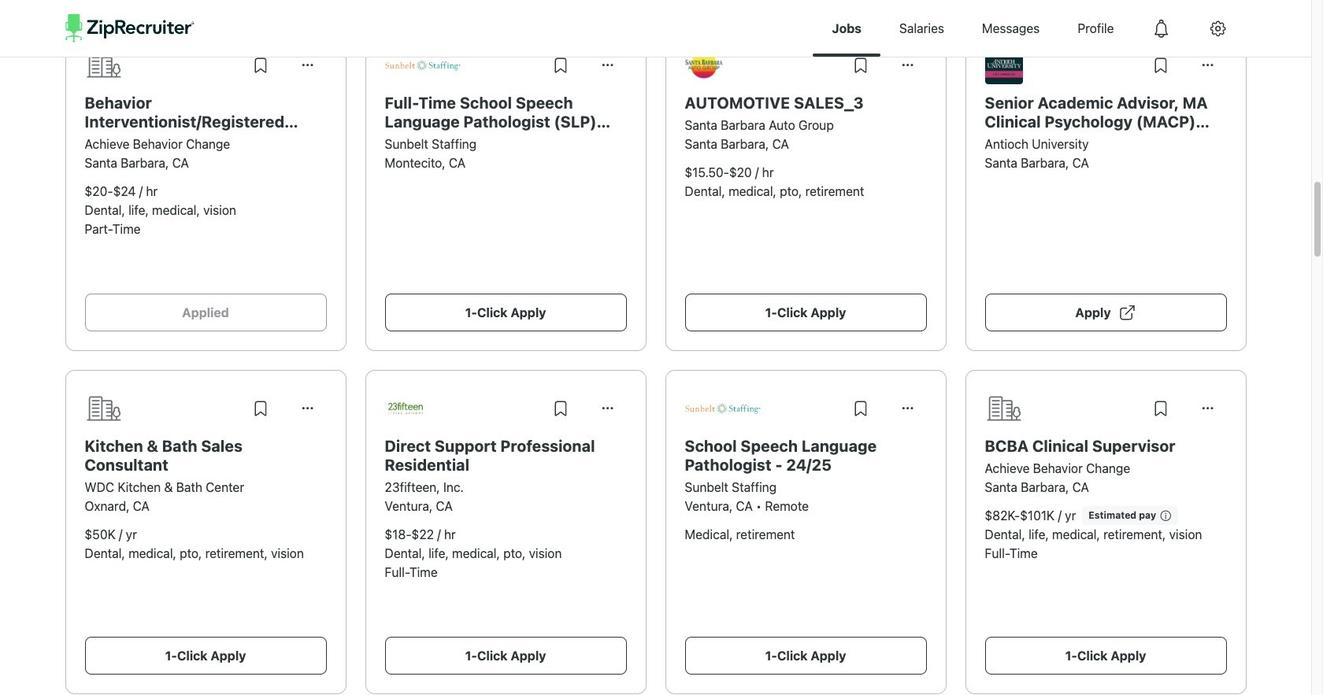 Task type: vqa. For each thing, say whether or not it's contained in the screenshot.
Full-Time School Speech Language Pathologist (SLP) 23/24 Year - Montecito, CA image
yes



Task type: locate. For each thing, give the bounding box(es) containing it.
save job for later image for bcba clinical supervisor element
[[1151, 399, 1170, 418]]

save job for later image
[[251, 56, 270, 75], [551, 56, 570, 75], [851, 56, 870, 75], [1151, 56, 1170, 75], [851, 399, 870, 418], [1151, 399, 1170, 418]]

save job for later image up automotive sales_3 element
[[851, 56, 870, 75]]

school speech language pathologist - 24/25 element
[[685, 437, 927, 475]]

save job for later image up behavior interventionist/registered behavior technician element
[[251, 56, 270, 75]]

save job for later image
[[251, 399, 270, 418], [551, 399, 570, 418]]

save job for later image up kitchen & bath sales consultant element
[[251, 399, 270, 418]]

senior academic advisor, ma clinical psychology (macp) program (hybrid) element
[[985, 94, 1227, 132]]

save job for later image up school speech language pathologist - 24/25 "element" on the right bottom of page
[[851, 399, 870, 418]]

save job for later image up 'full-time school speech language pathologist (slp) 23/24 year - montecito, ca' element
[[551, 56, 570, 75]]

None button
[[289, 46, 327, 84], [589, 46, 627, 84], [889, 46, 927, 84], [1189, 46, 1227, 84], [289, 390, 327, 428], [589, 390, 627, 428], [889, 390, 927, 428], [289, 46, 327, 84], [589, 46, 627, 84], [889, 46, 927, 84], [1189, 46, 1227, 84], [289, 390, 327, 428], [589, 390, 627, 428], [889, 390, 927, 428]]

2 save job for later image from the left
[[551, 399, 570, 418]]

save job for later image up direct support professional residential element
[[551, 399, 570, 418]]

1 horizontal spatial save job for later image
[[551, 399, 570, 418]]

save job for later image up senior academic advisor, ma clinical psychology (macp) program (hybrid) element
[[1151, 56, 1170, 75]]

save job for later image for behavior interventionist/registered behavior technician element
[[251, 56, 270, 75]]

1 save job for later image from the left
[[251, 399, 270, 418]]

automotive sales_3 image
[[685, 46, 723, 84]]

school speech language pathologist - 24/25 image
[[685, 398, 761, 420]]

full-time school speech language pathologist (slp) 23/24 year - montecito, ca image
[[385, 54, 460, 77]]

0 horizontal spatial save job for later image
[[251, 399, 270, 418]]

direct support professional residential image
[[385, 390, 423, 428]]

save job for later image for school speech language pathologist - 24/25 "element" on the right bottom of page
[[851, 399, 870, 418]]

behavior interventionist/registered behavior technician element
[[85, 94, 327, 132]]

save job for later image left job card menu element
[[1151, 399, 1170, 418]]

save job for later image for automotive sales_3 element
[[851, 56, 870, 75]]



Task type: describe. For each thing, give the bounding box(es) containing it.
automotive sales_3 element
[[685, 94, 927, 113]]

save job for later image for direct support professional residential element
[[551, 399, 570, 418]]

job card menu element
[[1189, 406, 1227, 421]]

save job for later image for senior academic advisor, ma clinical psychology (macp) program (hybrid) element
[[1151, 56, 1170, 75]]

full-time school speech language pathologist (slp) 23/24 year - montecito, ca element
[[385, 94, 627, 132]]

bcba clinical supervisor element
[[985, 437, 1227, 456]]

kitchen & bath sales consultant element
[[85, 437, 327, 475]]

save job for later image for 'full-time school speech language pathologist (slp) 23/24 year - montecito, ca' element
[[551, 56, 570, 75]]

direct support professional residential element
[[385, 437, 627, 475]]

senior academic advisor, ma clinical psychology (macp) program (hybrid) image
[[985, 46, 1023, 84]]

save job for later image for kitchen & bath sales consultant element
[[251, 399, 270, 418]]

ziprecruiter image
[[65, 14, 194, 43]]



